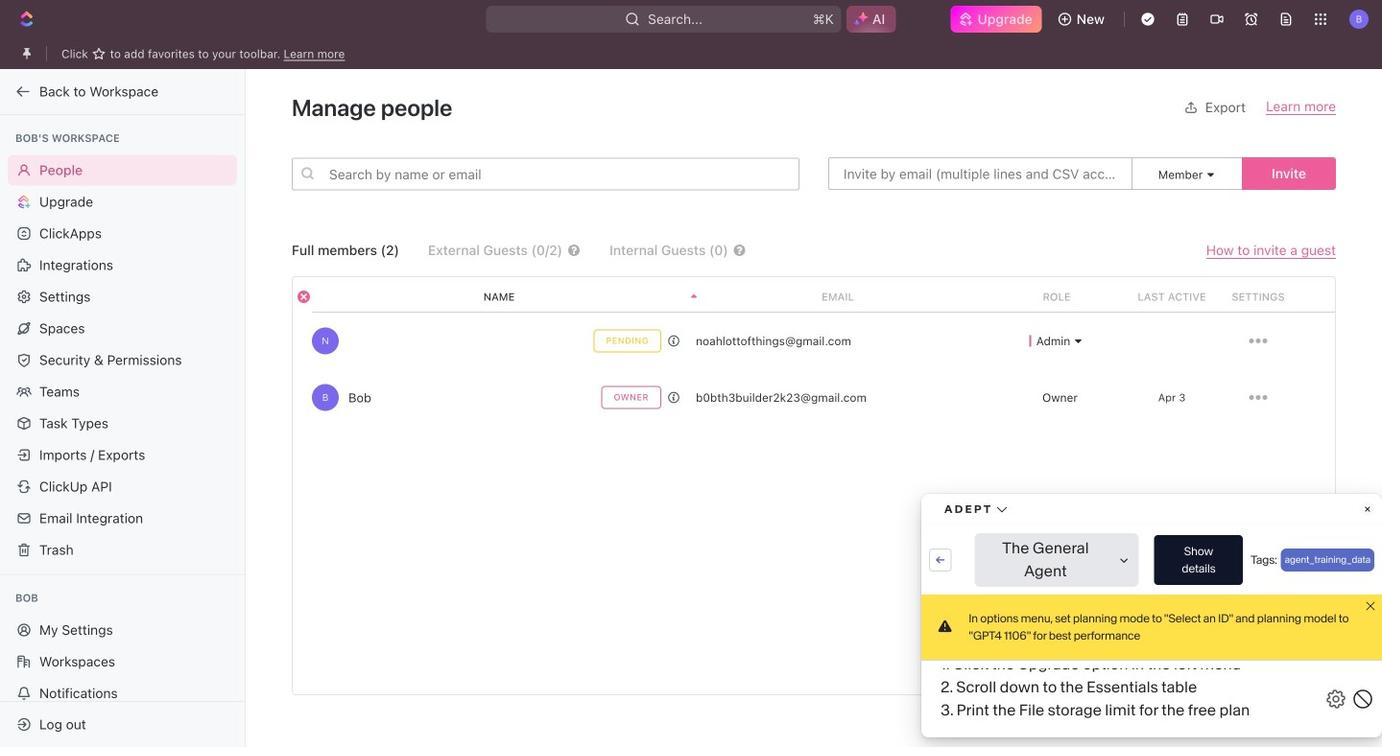 Task type: describe. For each thing, give the bounding box(es) containing it.
enterprise image
[[1135, 433, 1277, 586]]



Task type: vqa. For each thing, say whether or not it's contained in the screenshot.
bottom to
no



